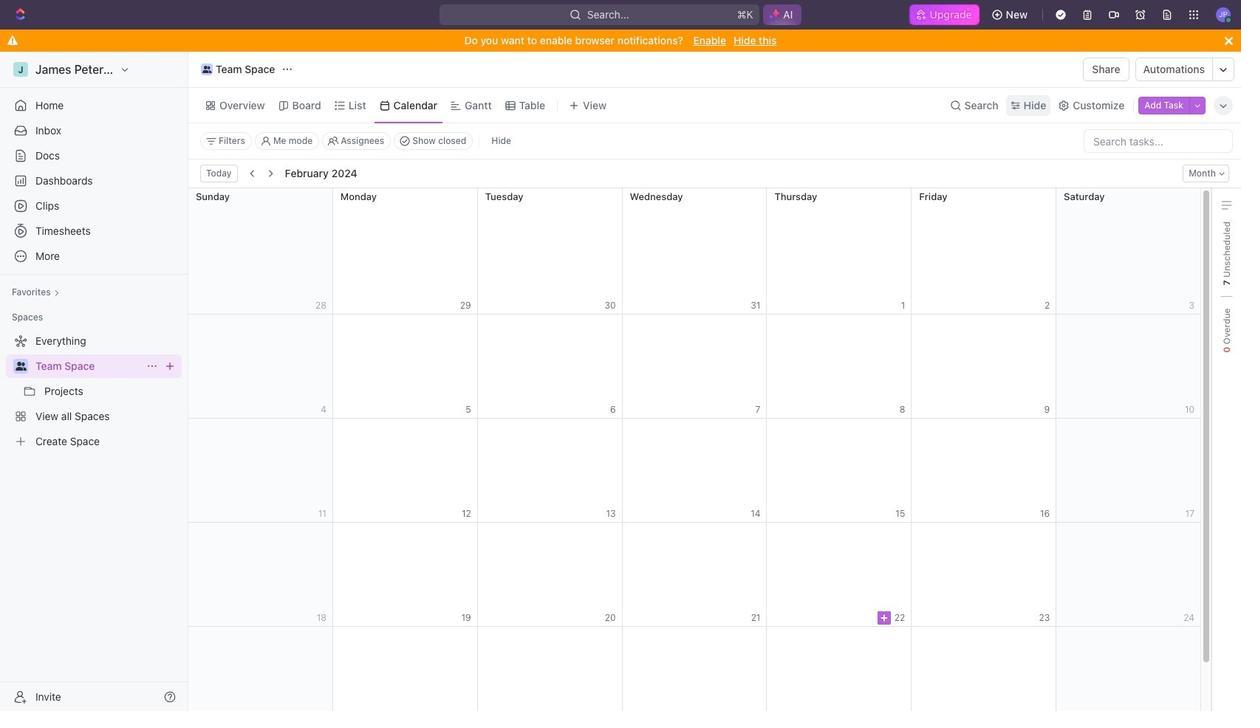 Task type: vqa. For each thing, say whether or not it's contained in the screenshot.
Search
no



Task type: locate. For each thing, give the bounding box(es) containing it.
1 row from the top
[[188, 188, 1202, 315]]

sidebar navigation
[[0, 52, 191, 712]]

user group image
[[15, 362, 26, 371]]

row
[[188, 188, 1202, 315], [188, 315, 1202, 419], [188, 419, 1202, 523], [188, 523, 1202, 628], [188, 628, 1202, 712]]

grid
[[188, 188, 1202, 712]]

tree
[[6, 330, 182, 454]]

dropdown menu image
[[881, 615, 888, 622]]



Task type: describe. For each thing, give the bounding box(es) containing it.
2 row from the top
[[188, 315, 1202, 419]]

3 row from the top
[[188, 419, 1202, 523]]

tree inside the sidebar 'navigation'
[[6, 330, 182, 454]]

4 row from the top
[[188, 523, 1202, 628]]

Search tasks... text field
[[1085, 130, 1233, 152]]

james peterson's workspace, , element
[[13, 62, 28, 77]]

5 row from the top
[[188, 628, 1202, 712]]

user group image
[[202, 66, 212, 73]]



